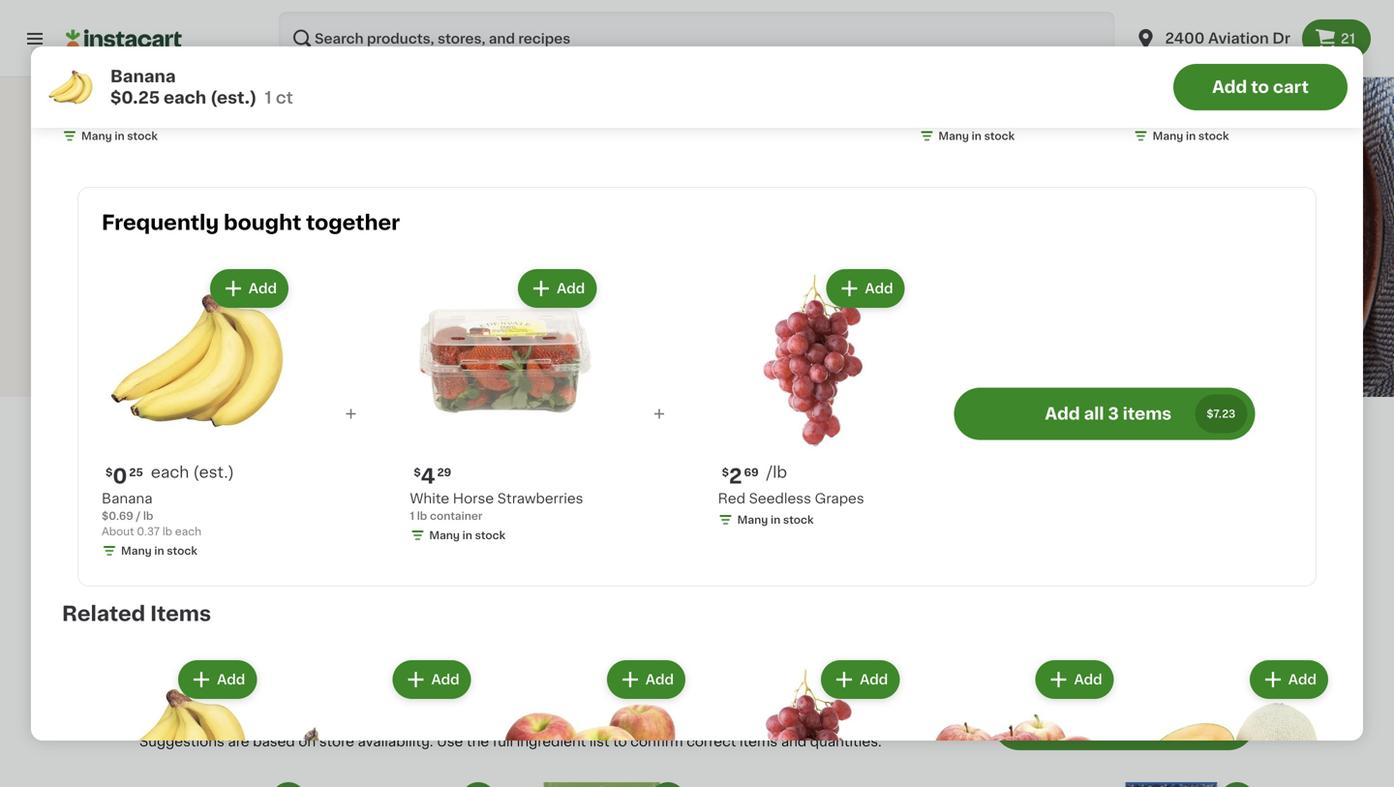 Task type: locate. For each thing, give the bounding box(es) containing it.
items left and
[[740, 735, 778, 748]]

cart right "yogurt"
[[1273, 79, 1309, 95]]

fage
[[276, 73, 314, 86]]

1 down white
[[410, 511, 414, 521]]

0 horizontal spatial to
[[613, 735, 627, 748]]

product group containing 0
[[102, 265, 292, 563]]

0 horizontal spatial 4
[[421, 466, 435, 487]]

the
[[467, 735, 489, 748]]

2 horizontal spatial 4
[[1133, 111, 1141, 122]]

available
[[139, 445, 275, 473]]

yogurt, for 8
[[317, 73, 365, 86]]

each
[[164, 90, 206, 106], [151, 465, 189, 480], [175, 526, 201, 537]]

share recipe button
[[139, 306, 253, 325]]

1 vertical spatial to
[[1174, 715, 1192, 732]]

1 yogurt, from the left
[[123, 73, 171, 86]]

1 inside white horse strawberries 1 lb container
[[410, 511, 414, 521]]

full
[[493, 735, 513, 748]]

7 inside button
[[716, 47, 728, 68]]

each up brookshire's image
[[175, 526, 201, 537]]

$ left 69
[[722, 467, 729, 478]]

4
[[930, 47, 945, 68], [1133, 111, 1141, 122], [421, 466, 435, 487]]

0 vertical spatial 0
[[502, 47, 516, 68]]

(est.)
[[210, 90, 257, 106], [193, 465, 234, 480]]

1 vertical spatial cart
[[1196, 715, 1232, 732]]

5
[[1144, 47, 1158, 68], [1056, 715, 1066, 732]]

0 vertical spatial 4
[[930, 47, 945, 68]]

availability.
[[358, 735, 433, 748]]

$ for 2
[[722, 467, 729, 478]]

add 5 ingredients to cart button
[[993, 698, 1255, 750]]

0 vertical spatial 1
[[265, 90, 272, 106]]

$ left '29'
[[414, 467, 421, 478]]

$ 4 29
[[414, 466, 451, 487]]

banana
[[110, 68, 176, 85], [102, 492, 152, 505]]

add inside button
[[1017, 715, 1052, 732]]

2 $ from the left
[[414, 467, 421, 478]]

$ left 25
[[106, 467, 113, 478]]

5 inside 5 dannon light + fit vanilla greek nonfat yogurt cups 4 x 5.3 oz
[[1144, 47, 1158, 68]]

1 horizontal spatial greek,
[[369, 73, 414, 86]]

real
[[192, 212, 223, 225]]

product group
[[102, 265, 292, 563], [410, 265, 601, 547], [718, 265, 909, 532], [62, 656, 261, 787], [276, 656, 475, 787], [491, 656, 689, 787], [705, 656, 904, 787], [919, 656, 1118, 787], [1133, 656, 1332, 787], [139, 782, 306, 787], [329, 782, 496, 787], [519, 782, 686, 787], [1088, 782, 1255, 787]]

0 vertical spatial banana
[[110, 68, 176, 85]]

quantities.
[[810, 735, 882, 748]]

items
[[1123, 406, 1172, 422], [740, 735, 778, 748]]

0.37
[[137, 526, 160, 537]]

0 horizontal spatial 1
[[265, 90, 272, 106]]

each right 25
[[151, 465, 189, 480]]

light
[[1190, 73, 1225, 86]]

product group containing 4
[[410, 265, 601, 547]]

2 horizontal spatial $
[[722, 467, 729, 478]]

0 horizontal spatial nonfat,
[[62, 92, 112, 106]]

lb right /
[[143, 511, 153, 521]]

1 horizontal spatial nonfat,
[[417, 73, 467, 86]]

cart
[[1273, 79, 1309, 95], [1196, 715, 1232, 732]]

0 horizontal spatial 0
[[113, 466, 127, 487]]

add
[[1212, 79, 1247, 95], [249, 282, 277, 295], [557, 282, 585, 295], [865, 282, 893, 295], [1045, 406, 1080, 422], [217, 673, 245, 686], [431, 673, 460, 686], [646, 673, 674, 686], [860, 673, 888, 686], [1074, 673, 1103, 686], [1289, 673, 1317, 686], [1017, 715, 1052, 732]]

1 greek, from the left
[[175, 73, 219, 86]]

5 left ingredients
[[1056, 715, 1066, 732]]

many
[[81, 131, 112, 141], [939, 131, 969, 141], [1153, 131, 1184, 141], [737, 515, 768, 525], [429, 530, 460, 541], [121, 546, 152, 556]]

banana inside banana $0.69 / lb about 0.37 lb each
[[102, 492, 152, 505]]

0 vertical spatial each
[[164, 90, 206, 106]]

banana inside banana $0.25 each (est.) 1 ct
[[110, 68, 176, 85]]

1 vertical spatial 1
[[410, 511, 414, 521]]

$ inside $ 2 69
[[722, 467, 729, 478]]

0
[[502, 47, 516, 68], [113, 466, 127, 487]]

1 horizontal spatial 1
[[410, 511, 414, 521]]

2 horizontal spatial to
[[1251, 79, 1269, 95]]

add to cart
[[1212, 79, 1309, 95]]

4 inside product group
[[421, 466, 435, 487]]

29
[[437, 467, 451, 478]]

1 horizontal spatial yogurt,
[[317, 73, 365, 86]]

1 horizontal spatial 7
[[716, 47, 728, 68]]

1 horizontal spatial 4
[[930, 47, 945, 68]]

to
[[1251, 79, 1269, 95], [1174, 715, 1192, 732], [613, 735, 627, 748]]

each (est.)
[[151, 465, 234, 480]]

$ inside the $ 4 29
[[414, 467, 421, 478]]

5 dannon light + fit vanilla greek nonfat yogurt cups 4 x 5.3 oz
[[1133, 47, 1312, 122]]

tom thumb image
[[922, 549, 961, 588]]

stock
[[127, 131, 158, 141], [984, 131, 1015, 141], [1199, 131, 1229, 141], [783, 515, 814, 525], [475, 530, 506, 541], [167, 546, 197, 556]]

8 fage yogurt, greek, nonfat, strained
[[276, 47, 467, 106]]

0 horizontal spatial items
[[740, 735, 778, 748]]

5 up dannon
[[1144, 47, 1158, 68]]

0 horizontal spatial greek,
[[175, 73, 219, 86]]

3
[[1108, 406, 1119, 422]]

1 horizontal spatial to
[[1174, 715, 1192, 732]]

0 vertical spatial nonfat,
[[417, 73, 467, 86]]

$
[[106, 467, 113, 478], [414, 467, 421, 478], [722, 467, 729, 478]]

8
[[287, 47, 301, 68]]

0 horizontal spatial lb
[[143, 511, 153, 521]]

2
[[729, 466, 742, 487]]

1 7 from the left
[[73, 47, 85, 68]]

$ inside $ 0 25
[[106, 467, 113, 478]]

2 horizontal spatial lb
[[417, 511, 427, 521]]

greek,
[[175, 73, 219, 86], [369, 73, 414, 86]]

1 inside banana $0.25 each (est.) 1 ct
[[265, 90, 272, 106]]

lb right 0.37
[[162, 526, 172, 537]]

1 horizontal spatial 0
[[502, 47, 516, 68]]

0 horizontal spatial 7
[[73, 47, 85, 68]]

ct
[[276, 90, 293, 106]]

greek, inside 8 fage yogurt, greek, nonfat, strained
[[369, 73, 414, 86]]

bowl
[[574, 153, 663, 187]]

1 horizontal spatial $
[[414, 467, 421, 478]]

items right 3
[[1123, 406, 1172, 422]]

nonfat, inside 8 fage yogurt, greek, nonfat, strained
[[417, 73, 467, 86]]

$ 2 69
[[722, 466, 759, 487]]

acai coconut smoothie bowl image
[[697, 77, 1394, 397]]

seedless
[[749, 492, 811, 505]]

$0.25 each (estimated) element
[[102, 464, 292, 489]]

7 for 7
[[716, 47, 728, 68]]

cart right ingredients
[[1196, 715, 1232, 732]]

3 $ from the left
[[722, 467, 729, 478]]

$2.69 per pound element
[[718, 464, 909, 489]]

7 inside 7 chobani yogurt, greek, nonfat, plain
[[73, 47, 85, 68]]

frequently bought together
[[102, 213, 400, 233]]

nonfat, inside 7 chobani yogurt, greek, nonfat, plain
[[62, 92, 112, 106]]

$ for 0
[[106, 467, 113, 478]]

5.3
[[1152, 111, 1170, 122]]

strawberries
[[497, 492, 583, 505]]

ingredient
[[517, 735, 586, 748]]

yogurt, inside 8 fage yogurt, greek, nonfat, strained
[[317, 73, 365, 86]]

0 vertical spatial (est.)
[[210, 90, 257, 106]]

5 inside button
[[1056, 715, 1066, 732]]

stores
[[178, 477, 221, 491]]

in inside available in shop stores nearby.
[[281, 445, 309, 473]]

1 horizontal spatial cart
[[1273, 79, 1309, 95]]

lb inside white horse strawberries 1 lb container
[[417, 511, 427, 521]]

+
[[1228, 73, 1236, 86]]

yogurt,
[[123, 73, 171, 86], [317, 73, 365, 86]]

add to cart button
[[1174, 64, 1348, 110]]

banana for $0.69
[[102, 492, 152, 505]]

greek, inside 7 chobani yogurt, greek, nonfat, plain
[[175, 73, 219, 86]]

1 vertical spatial (est.)
[[193, 465, 234, 480]]

2 vertical spatial to
[[613, 735, 627, 748]]

strained
[[276, 92, 333, 106]]

0 horizontal spatial cart
[[1196, 715, 1232, 732]]

to inside "add 5 ingredients to cart" button
[[1174, 715, 1192, 732]]

each inside banana $0.25 each (est.) 1 ct
[[164, 90, 206, 106]]

1 $ from the left
[[106, 467, 113, 478]]

x
[[1143, 111, 1150, 122]]

69
[[744, 467, 759, 478]]

lb
[[143, 511, 153, 521], [417, 511, 427, 521], [162, 526, 172, 537]]

0 vertical spatial items
[[1123, 406, 1172, 422]]

greek, down instacart logo
[[175, 73, 219, 86]]

yogurt, up strained
[[317, 73, 365, 86]]

0 horizontal spatial 5
[[1056, 715, 1066, 732]]

2 greek, from the left
[[369, 73, 414, 86]]

0 horizontal spatial $
[[106, 467, 113, 478]]

2 vertical spatial 4
[[421, 466, 435, 487]]

0 vertical spatial cart
[[1273, 79, 1309, 95]]

chobani
[[62, 73, 119, 86]]

add button
[[212, 271, 287, 306], [520, 271, 595, 306], [828, 271, 903, 306], [180, 662, 255, 697], [395, 662, 469, 697], [609, 662, 684, 697], [823, 662, 898, 697], [1037, 662, 1112, 697], [1252, 662, 1327, 697]]

yogurt, inside 7 chobani yogurt, greek, nonfat, plain
[[123, 73, 171, 86]]

0 vertical spatial 5
[[1144, 47, 1158, 68]]

1 horizontal spatial items
[[1123, 406, 1172, 422]]

banana up "$0.69"
[[102, 492, 152, 505]]

shop
[[139, 477, 175, 491]]

lb down white
[[417, 511, 427, 521]]

available in shop stores nearby.
[[139, 445, 309, 491]]

1 vertical spatial 4
[[1133, 111, 1141, 122]]

yogurt, up $0.25
[[123, 73, 171, 86]]

yogurt
[[1228, 92, 1272, 106]]

0 horizontal spatial yogurt,
[[123, 73, 171, 86]]

greek, up acai coconut smoothie bowl in the left of the page
[[369, 73, 414, 86]]

each right $0.25
[[164, 90, 206, 106]]

vanilla
[[1261, 73, 1304, 86]]

1 vertical spatial 5
[[1056, 715, 1066, 732]]

banana up $0.25
[[110, 68, 176, 85]]

2 yogurt, from the left
[[317, 73, 365, 86]]

ingredients
[[1070, 715, 1170, 732]]

cups
[[1276, 92, 1312, 106]]

0 vertical spatial to
[[1251, 79, 1269, 95]]

1 left ct
[[265, 90, 272, 106]]

recipe
[[208, 308, 253, 322]]

2 vertical spatial each
[[175, 526, 201, 537]]

2 7 from the left
[[716, 47, 728, 68]]

1 horizontal spatial 5
[[1144, 47, 1158, 68]]

share recipe
[[165, 308, 253, 322]]

1 vertical spatial nonfat,
[[62, 92, 112, 106]]

1 vertical spatial banana
[[102, 492, 152, 505]]

(est.) inside banana $0.25 each (est.) 1 ct
[[210, 90, 257, 106]]



Task type: describe. For each thing, give the bounding box(es) containing it.
on
[[299, 735, 316, 748]]

brookshire's image
[[156, 549, 195, 588]]

share
[[165, 308, 205, 322]]

4 inside 5 dannon light + fit vanilla greek nonfat yogurt cups 4 x 5.3 oz
[[1133, 111, 1141, 122]]

and
[[781, 735, 807, 748]]

banana $0.25 each (est.) 1 ct
[[110, 68, 293, 106]]

$0.69
[[102, 511, 133, 521]]

confirm
[[631, 735, 683, 748]]

cart inside button
[[1273, 79, 1309, 95]]

use
[[437, 735, 463, 748]]

white
[[410, 492, 450, 505]]

related
[[62, 604, 145, 624]]

acai coconut smoothie bowl
[[139, 153, 663, 187]]

based
[[253, 735, 295, 748]]

nonfat, for 8
[[417, 73, 467, 86]]

1 vertical spatial 0
[[113, 466, 127, 487]]

coconut
[[226, 153, 383, 187]]

fiesta mart image
[[538, 549, 577, 588]]

each inside banana $0.69 / lb about 0.37 lb each
[[175, 526, 201, 537]]

cart inside button
[[1196, 715, 1232, 732]]

banana for $0.25
[[110, 68, 176, 85]]

about
[[102, 526, 134, 537]]

21
[[1341, 32, 1356, 46]]

list
[[590, 735, 610, 748]]

instacart logo image
[[66, 27, 182, 50]]

1 vertical spatial items
[[740, 735, 778, 748]]

container
[[430, 511, 483, 521]]

0 inside button
[[502, 47, 516, 68]]

7 for 7 chobani yogurt, greek, nonfat, plain
[[73, 47, 85, 68]]

25
[[129, 467, 143, 478]]

(est.) inside the '$0.25 each (estimated)' element
[[193, 465, 234, 480]]

suggestions are based on store availability. use the full ingredient list to confirm correct items and quantities.
[[139, 735, 882, 748]]

$ for 4
[[414, 467, 421, 478]]

by
[[170, 212, 189, 225]]

add 5 ingredients to cart
[[1017, 715, 1232, 732]]

oz
[[1172, 111, 1185, 122]]

yogurt, for 7
[[123, 73, 171, 86]]

min
[[257, 264, 283, 278]]

banana $0.69 / lb about 0.37 lb each
[[102, 492, 201, 537]]

21 button
[[1302, 19, 1371, 58]]

frequently
[[102, 213, 219, 233]]

dannon
[[1133, 73, 1187, 86]]

product group containing 2
[[718, 265, 909, 532]]

items
[[150, 604, 211, 624]]

acai
[[139, 153, 217, 187]]

simple
[[227, 212, 275, 225]]

horse
[[453, 492, 494, 505]]

nonfat, for 7
[[62, 92, 112, 106]]

nearby.
[[224, 477, 276, 491]]

store
[[319, 735, 354, 748]]

greek, for 7
[[175, 73, 219, 86]]

add inside button
[[1212, 79, 1247, 95]]

plain
[[116, 92, 149, 106]]

smoothie
[[391, 153, 566, 187]]

0 button
[[491, 0, 689, 124]]

suggestions
[[139, 735, 225, 748]]

to inside the add to cart button
[[1251, 79, 1269, 95]]

fit
[[1240, 73, 1257, 86]]

10
[[238, 264, 254, 278]]

7 chobani yogurt, greek, nonfat, plain
[[62, 47, 219, 106]]

related items
[[62, 604, 211, 624]]

/lb
[[767, 465, 787, 480]]

add all 3 items
[[1045, 406, 1172, 422]]

1 horizontal spatial lb
[[162, 526, 172, 537]]

white horse strawberries 1 lb container
[[410, 492, 583, 521]]

all
[[1084, 406, 1104, 422]]

bought
[[224, 213, 301, 233]]

red
[[718, 492, 746, 505]]

$ 0 25
[[106, 466, 143, 487]]

are
[[228, 735, 249, 748]]

greek, for 8
[[369, 73, 414, 86]]

/
[[136, 511, 141, 521]]

by real simple
[[170, 212, 275, 225]]

red seedless grapes
[[718, 492, 864, 505]]

10 min
[[238, 264, 283, 278]]

$7.23
[[1207, 409, 1236, 419]]

grapes
[[815, 492, 864, 505]]

1 vertical spatial each
[[151, 465, 189, 480]]

$0.25
[[110, 90, 160, 106]]

greek
[[1133, 92, 1174, 106]]

nonfat
[[1178, 92, 1224, 106]]

correct
[[687, 735, 736, 748]]



Task type: vqa. For each thing, say whether or not it's contained in the screenshot.
middle $ 5 81
no



